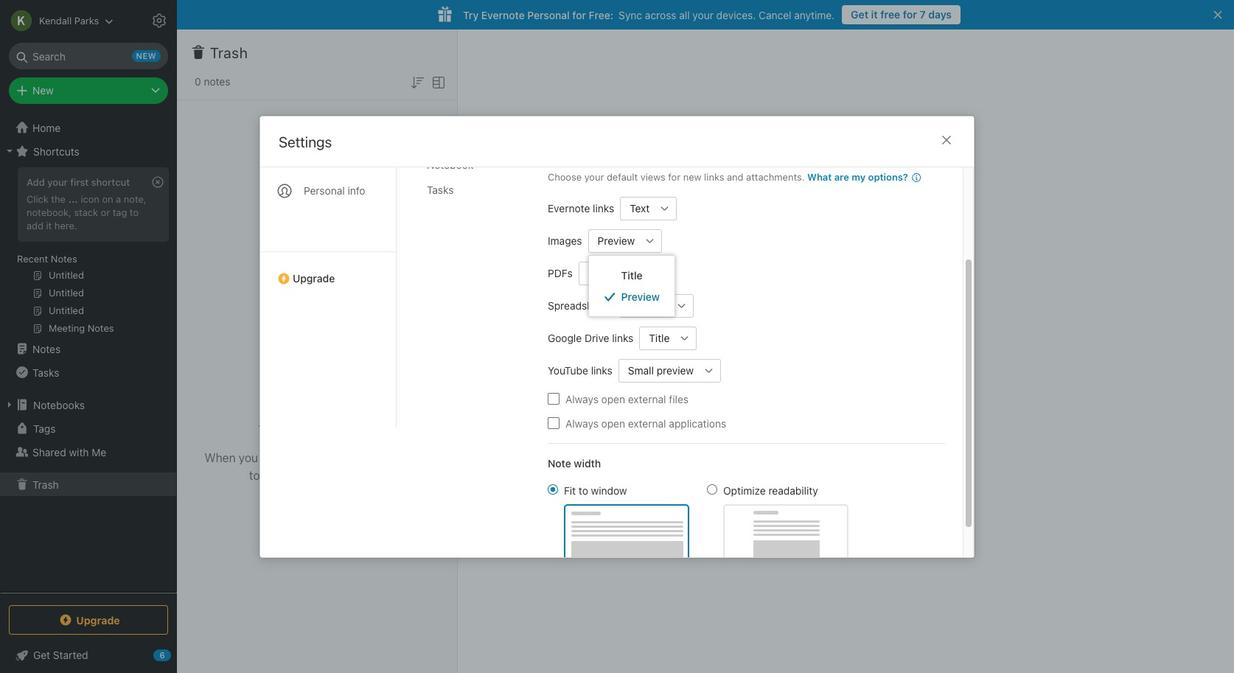 Task type: describe. For each thing, give the bounding box(es) containing it.
notes inside when you have notes in the trash, click '...' to restore or delete them.
[[289, 451, 319, 464]]

it inside button
[[871, 8, 878, 21]]

links right drive
[[612, 331, 634, 344]]

apps
[[359, 153, 383, 166]]

0 notes
[[195, 75, 230, 88]]

free:
[[589, 8, 614, 21]]

tab list containing connected apps
[[260, 37, 397, 427]]

you
[[239, 451, 258, 464]]

single page button
[[579, 261, 648, 285]]

dropdown list menu
[[589, 265, 674, 307]]

shortcuts
[[33, 145, 79, 157]]

width
[[574, 456, 601, 469]]

or inside icon on a note, notebook, stack or tag to add it here.
[[101, 206, 110, 218]]

notebooks
[[33, 398, 85, 411]]

the inside tree
[[51, 193, 66, 205]]

preview inside button
[[598, 234, 635, 247]]

empty
[[337, 422, 376, 438]]

links left the text 'button'
[[593, 202, 614, 214]]

...
[[68, 193, 78, 205]]

note window - empty element
[[458, 29, 1234, 673]]

Choose default view option for Images field
[[588, 229, 662, 252]]

drive
[[585, 331, 609, 344]]

try evernote personal for free: sync across all your devices. cancel anytime.
[[463, 8, 835, 21]]

1 horizontal spatial for
[[668, 171, 681, 182]]

is
[[324, 422, 334, 438]]

preview link
[[589, 286, 674, 307]]

click
[[389, 451, 413, 464]]

tags
[[33, 422, 56, 435]]

trash inside tree
[[32, 478, 59, 491]]

to inside icon on a note, notebook, stack or tag to add it here.
[[130, 206, 139, 218]]

tasks inside 'button'
[[32, 366, 59, 379]]

text button
[[620, 196, 653, 220]]

small
[[628, 364, 654, 376]]

default
[[607, 171, 638, 182]]

tasks tab
[[415, 177, 524, 202]]

first
[[70, 176, 89, 188]]

add your first shortcut
[[27, 176, 130, 188]]

in
[[322, 451, 332, 464]]

your for views
[[584, 171, 604, 182]]

links left and
[[704, 171, 724, 182]]

your
[[258, 422, 286, 438]]

your trash is empty
[[258, 422, 376, 438]]

note list element
[[177, 29, 458, 673]]

for for 7
[[903, 8, 917, 21]]

it inside icon on a note, notebook, stack or tag to add it here.
[[46, 220, 52, 231]]

always open external applications
[[565, 417, 726, 429]]

options?
[[868, 171, 908, 182]]

or inside when you have notes in the trash, click '...' to restore or delete them.
[[304, 469, 315, 482]]

recent notes
[[17, 253, 77, 265]]

for for free:
[[572, 8, 586, 21]]

shared
[[32, 446, 66, 458]]

what
[[807, 171, 832, 182]]

0 horizontal spatial upgrade
[[76, 614, 120, 626]]

get it free for 7 days button
[[842, 5, 961, 24]]

preview button
[[588, 229, 639, 252]]

open for always open external applications
[[601, 417, 625, 429]]

optimize
[[723, 484, 766, 496]]

add
[[27, 220, 43, 231]]

google drive links
[[548, 331, 634, 344]]

close image
[[938, 131, 955, 149]]

the inside when you have notes in the trash, click '...' to restore or delete them.
[[335, 451, 352, 464]]

1 vertical spatial upgrade button
[[9, 605, 168, 635]]

recent
[[17, 253, 48, 265]]

click the ...
[[27, 193, 78, 205]]

0 horizontal spatial notes
[[204, 75, 230, 88]]

youtube
[[548, 364, 588, 376]]

trash link
[[0, 473, 176, 496]]

Choose default view option for PDFs field
[[579, 261, 671, 285]]

group inside tree
[[0, 163, 176, 343]]

always open external files
[[565, 392, 689, 405]]

views
[[640, 171, 665, 182]]

fit to window
[[564, 484, 627, 496]]

Choose default view option for YouTube links field
[[618, 358, 721, 382]]

title link
[[589, 265, 674, 286]]

external for applications
[[628, 417, 666, 429]]

Optimize readability radio
[[707, 484, 717, 494]]

restore
[[263, 469, 301, 482]]

text
[[630, 202, 650, 214]]

me
[[92, 446, 106, 458]]

get
[[851, 8, 869, 21]]

my
[[852, 171, 866, 182]]

expand notebooks image
[[4, 399, 15, 411]]

what are my options?
[[807, 171, 908, 182]]

0
[[195, 75, 201, 88]]

get it free for 7 days
[[851, 8, 952, 21]]

delete
[[318, 469, 351, 482]]

Choose default view option for Spreadsheets field
[[619, 293, 693, 317]]

when
[[205, 451, 236, 464]]

notebook,
[[27, 206, 71, 218]]



Task type: vqa. For each thing, say whether or not it's contained in the screenshot.
Title within the button
yes



Task type: locate. For each thing, give the bounding box(es) containing it.
1 vertical spatial preview
[[621, 290, 660, 303]]

0 vertical spatial upgrade button
[[260, 251, 396, 290]]

0 vertical spatial title
[[621, 269, 643, 282]]

your for shortcut
[[47, 176, 68, 188]]

notes right recent
[[51, 253, 77, 265]]

icon
[[81, 193, 99, 205]]

0 vertical spatial upgrade
[[293, 272, 335, 284]]

links down drive
[[591, 364, 612, 376]]

have
[[261, 451, 286, 464]]

group containing add your first shortcut
[[0, 163, 176, 343]]

personal down connected
[[304, 184, 345, 196]]

external up always open external applications
[[628, 392, 666, 405]]

0 vertical spatial notes
[[204, 75, 230, 88]]

for
[[903, 8, 917, 21], [572, 8, 586, 21], [668, 171, 681, 182]]

stack
[[74, 206, 98, 218]]

Always open external files checkbox
[[548, 393, 560, 404]]

2 horizontal spatial your
[[693, 8, 714, 21]]

trash inside note list element
[[210, 44, 248, 61]]

notes link
[[0, 337, 176, 361]]

1 horizontal spatial your
[[584, 171, 604, 182]]

None search field
[[19, 43, 158, 69]]

0 horizontal spatial evernote
[[481, 8, 525, 21]]

2 external from the top
[[628, 417, 666, 429]]

0 horizontal spatial for
[[572, 8, 586, 21]]

0 horizontal spatial it
[[46, 220, 52, 231]]

to
[[130, 206, 139, 218], [249, 469, 260, 482], [579, 484, 588, 496]]

1 horizontal spatial upgrade button
[[260, 251, 396, 290]]

1 vertical spatial personal
[[304, 184, 345, 196]]

open down always open external files
[[601, 417, 625, 429]]

preview up 'single page'
[[598, 234, 635, 247]]

on
[[102, 193, 113, 205]]

2 vertical spatial to
[[579, 484, 588, 496]]

1 horizontal spatial trash
[[210, 44, 248, 61]]

option group containing fit to window
[[548, 482, 849, 576]]

1 vertical spatial to
[[249, 469, 260, 482]]

info
[[348, 184, 365, 196]]

window
[[591, 484, 627, 496]]

'...'
[[416, 451, 429, 464]]

2 horizontal spatial to
[[579, 484, 588, 496]]

1 horizontal spatial notes
[[289, 451, 319, 464]]

Choose default view option for Google Drive links field
[[639, 326, 697, 349]]

always
[[565, 392, 599, 405], [565, 417, 599, 429]]

tab list
[[260, 37, 397, 427]]

new button
[[9, 77, 168, 104]]

2 open from the top
[[601, 417, 625, 429]]

always right always open external applications checkbox
[[565, 417, 599, 429]]

the
[[51, 193, 66, 205], [335, 451, 352, 464]]

shared with me link
[[0, 440, 176, 464]]

Search text field
[[19, 43, 158, 69]]

0 vertical spatial preview
[[598, 234, 635, 247]]

0 vertical spatial notes
[[51, 253, 77, 265]]

0 vertical spatial the
[[51, 193, 66, 205]]

1 horizontal spatial upgrade
[[293, 272, 335, 284]]

0 horizontal spatial your
[[47, 176, 68, 188]]

links
[[704, 171, 724, 182], [593, 202, 614, 214], [612, 331, 634, 344], [591, 364, 612, 376]]

always right the always open external files option
[[565, 392, 599, 405]]

for left free:
[[572, 8, 586, 21]]

the left '...'
[[51, 193, 66, 205]]

external down always open external files
[[628, 417, 666, 429]]

1 vertical spatial or
[[304, 469, 315, 482]]

preview inside "dropdown list" menu
[[621, 290, 660, 303]]

choose your default views for new links and attachments.
[[548, 171, 805, 182]]

for left 7
[[903, 8, 917, 21]]

to inside when you have notes in the trash, click '...' to restore or delete them.
[[249, 469, 260, 482]]

upgrade inside "tab list"
[[293, 272, 335, 284]]

1 vertical spatial upgrade
[[76, 614, 120, 626]]

or down on at the left of the page
[[101, 206, 110, 218]]

personal left free:
[[527, 8, 570, 21]]

anytime.
[[794, 8, 835, 21]]

notes
[[204, 75, 230, 88], [289, 451, 319, 464]]

try
[[463, 8, 479, 21]]

free
[[880, 8, 900, 21]]

settings image
[[150, 12, 168, 29]]

external for files
[[628, 392, 666, 405]]

always for always open external files
[[565, 392, 599, 405]]

2 horizontal spatial for
[[903, 8, 917, 21]]

note width
[[548, 456, 601, 469]]

0 vertical spatial personal
[[527, 8, 570, 21]]

trash up "0 notes"
[[210, 44, 248, 61]]

devices.
[[716, 8, 756, 21]]

0 vertical spatial evernote
[[481, 8, 525, 21]]

or
[[101, 206, 110, 218], [304, 469, 315, 482]]

your right all
[[693, 8, 714, 21]]

title inside button
[[649, 331, 670, 344]]

your up click the ...
[[47, 176, 68, 188]]

icon on a note, notebook, stack or tag to add it here.
[[27, 193, 146, 231]]

home link
[[0, 116, 177, 139]]

1 external from the top
[[628, 392, 666, 405]]

0 vertical spatial to
[[130, 206, 139, 218]]

notes inside notes link
[[32, 342, 61, 355]]

evernote down choose
[[548, 202, 590, 214]]

here.
[[54, 220, 77, 231]]

youtube links
[[548, 364, 612, 376]]

tasks inside tab
[[427, 183, 454, 196]]

notes up tasks 'button'
[[32, 342, 61, 355]]

connected
[[304, 153, 356, 166]]

1 horizontal spatial to
[[249, 469, 260, 482]]

0 horizontal spatial tasks
[[32, 366, 59, 379]]

a
[[116, 193, 121, 205]]

applications
[[669, 417, 726, 429]]

to inside option group
[[579, 484, 588, 496]]

open up always open external applications
[[601, 392, 625, 405]]

1 vertical spatial trash
[[32, 478, 59, 491]]

to right fit at the left bottom of page
[[579, 484, 588, 496]]

it down notebook,
[[46, 220, 52, 231]]

to down you
[[249, 469, 260, 482]]

0 horizontal spatial trash
[[32, 478, 59, 491]]

small preview button
[[618, 358, 697, 382]]

optimize readability
[[723, 484, 818, 496]]

1 vertical spatial it
[[46, 220, 52, 231]]

or left delete
[[304, 469, 315, 482]]

preview
[[598, 234, 635, 247], [621, 290, 660, 303]]

shortcuts button
[[0, 139, 176, 163]]

1 vertical spatial title
[[649, 331, 670, 344]]

shared with me
[[32, 446, 106, 458]]

1 horizontal spatial tasks
[[427, 183, 454, 196]]

tag
[[113, 206, 127, 218]]

0 vertical spatial open
[[601, 392, 625, 405]]

the right in
[[335, 451, 352, 464]]

1 vertical spatial notes
[[289, 451, 319, 464]]

1 horizontal spatial it
[[871, 8, 878, 21]]

0 horizontal spatial upgrade button
[[9, 605, 168, 635]]

choose
[[548, 171, 582, 182]]

when you have notes in the trash, click '...' to restore or delete them.
[[205, 451, 429, 482]]

shortcut
[[91, 176, 130, 188]]

readability
[[769, 484, 818, 496]]

7
[[920, 8, 926, 21]]

Always open external applications checkbox
[[548, 417, 560, 429]]

for left the new
[[668, 171, 681, 182]]

spreadsheets
[[548, 299, 613, 311]]

1 vertical spatial always
[[565, 417, 599, 429]]

all
[[679, 8, 690, 21]]

trash
[[210, 44, 248, 61], [32, 478, 59, 491]]

0 vertical spatial always
[[565, 392, 599, 405]]

evernote right try
[[481, 8, 525, 21]]

title button
[[639, 326, 673, 349]]

1 vertical spatial notes
[[32, 342, 61, 355]]

0 vertical spatial tasks
[[427, 183, 454, 196]]

settings
[[279, 133, 332, 150]]

1 always from the top
[[565, 392, 599, 405]]

to down note,
[[130, 206, 139, 218]]

1 vertical spatial open
[[601, 417, 625, 429]]

are
[[834, 171, 849, 182]]

group
[[0, 163, 176, 343]]

upgrade button inside "tab list"
[[260, 251, 396, 290]]

1 vertical spatial external
[[628, 417, 666, 429]]

cancel
[[759, 8, 791, 21]]

0 horizontal spatial the
[[51, 193, 66, 205]]

1 open from the top
[[601, 392, 625, 405]]

0 horizontal spatial title
[[621, 269, 643, 282]]

preview
[[657, 364, 694, 376]]

across
[[645, 8, 676, 21]]

title inside "dropdown list" menu
[[621, 269, 643, 282]]

1 horizontal spatial evernote
[[548, 202, 590, 214]]

preview down title link
[[621, 290, 660, 303]]

trash,
[[355, 451, 386, 464]]

Fit to window radio
[[548, 484, 558, 494]]

1 horizontal spatial the
[[335, 451, 352, 464]]

your inside tree
[[47, 176, 68, 188]]

0 vertical spatial it
[[871, 8, 878, 21]]

single page
[[588, 267, 644, 279]]

your left default
[[584, 171, 604, 182]]

it
[[871, 8, 878, 21], [46, 220, 52, 231]]

0 vertical spatial or
[[101, 206, 110, 218]]

click
[[27, 193, 48, 205]]

tree
[[0, 116, 177, 592]]

1 vertical spatial evernote
[[548, 202, 590, 214]]

google
[[548, 331, 582, 344]]

them.
[[354, 469, 385, 482]]

open for always open external files
[[601, 392, 625, 405]]

option group
[[548, 482, 849, 576]]

always for always open external applications
[[565, 417, 599, 429]]

1 horizontal spatial personal
[[527, 8, 570, 21]]

trash down shared
[[32, 478, 59, 491]]

notebooks link
[[0, 393, 176, 417]]

days
[[928, 8, 952, 21]]

0 vertical spatial trash
[[210, 44, 248, 61]]

0 vertical spatial external
[[628, 392, 666, 405]]

for inside button
[[903, 8, 917, 21]]

new
[[683, 171, 701, 182]]

connected apps
[[304, 153, 383, 166]]

Choose default view option for Evernote links field
[[620, 196, 677, 220]]

personal info
[[304, 184, 365, 196]]

tasks button
[[0, 361, 176, 384]]

add
[[27, 176, 45, 188]]

notes left in
[[289, 451, 319, 464]]

note,
[[124, 193, 146, 205]]

0 horizontal spatial or
[[101, 206, 110, 218]]

fit
[[564, 484, 576, 496]]

1 vertical spatial tasks
[[32, 366, 59, 379]]

pdfs
[[548, 267, 573, 279]]

new
[[32, 84, 54, 97]]

0 horizontal spatial personal
[[304, 184, 345, 196]]

files
[[669, 392, 689, 405]]

notes right the 0
[[204, 75, 230, 88]]

0 horizontal spatial to
[[130, 206, 139, 218]]

attachments.
[[746, 171, 805, 182]]

2 always from the top
[[565, 417, 599, 429]]

it right get
[[871, 8, 878, 21]]

personal inside "tab list"
[[304, 184, 345, 196]]

1 vertical spatial the
[[335, 451, 352, 464]]

tree containing home
[[0, 116, 177, 592]]

1 horizontal spatial or
[[304, 469, 315, 482]]

images
[[548, 234, 582, 247]]

tags button
[[0, 417, 176, 440]]

evernote links
[[548, 202, 614, 214]]

page
[[620, 267, 644, 279]]

1 horizontal spatial title
[[649, 331, 670, 344]]



